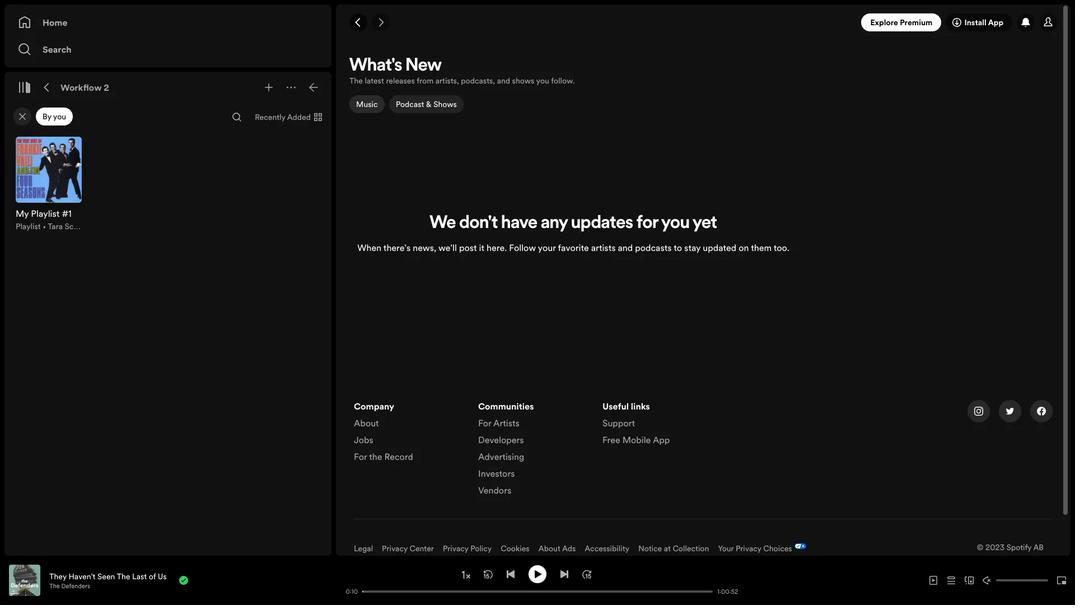 Task type: vqa. For each thing, say whether or not it's contained in the screenshot.
Stand by Me Ben E. King
no



Task type: locate. For each thing, give the bounding box(es) containing it.
1 horizontal spatial about
[[539, 543, 561, 554]]

group
[[9, 130, 89, 239]]

2
[[104, 81, 109, 94]]

you inside what's new the latest releases from artists, podcasts, and shows you follow.
[[536, 75, 550, 86]]

privacy
[[382, 543, 408, 554], [443, 543, 469, 554], [736, 543, 762, 554]]

to
[[674, 241, 682, 254]]

1 horizontal spatial privacy
[[443, 543, 469, 554]]

install
[[965, 17, 987, 28]]

0 vertical spatial you
[[536, 75, 550, 86]]

2 horizontal spatial the
[[350, 75, 363, 86]]

workflow
[[61, 81, 102, 94]]

next image
[[560, 569, 569, 578]]

policy
[[471, 543, 492, 554]]

&
[[426, 99, 431, 110]]

mobile
[[623, 434, 651, 446]]

3 list from the left
[[603, 400, 714, 450]]

notice at collection
[[639, 543, 709, 554]]

us
[[158, 571, 167, 582]]

none search field inside "main" element
[[228, 108, 246, 126]]

now playing: they haven't seen the last of us by the defenders footer
[[9, 565, 324, 596]]

1 horizontal spatial for
[[478, 417, 492, 429]]

home link
[[18, 11, 318, 34]]

app right install
[[989, 17, 1004, 28]]

company
[[354, 400, 394, 412]]

when
[[358, 241, 382, 254]]

about up jobs
[[354, 417, 379, 429]]

you right by
[[53, 111, 66, 122]]

1 horizontal spatial you
[[536, 75, 550, 86]]

your privacy choices link
[[718, 543, 793, 554]]

1 list from the left
[[354, 400, 465, 467]]

about left "ads"
[[539, 543, 561, 554]]

for artists link
[[478, 417, 520, 434]]

player controls element
[[13, 565, 740, 596]]

0 horizontal spatial privacy
[[382, 543, 408, 554]]

the left last
[[117, 571, 130, 582]]

install app
[[965, 17, 1004, 28]]

clear filters image
[[18, 112, 27, 121]]

and right artists
[[618, 241, 633, 254]]

podcasts
[[635, 241, 672, 254]]

the left defenders
[[49, 582, 60, 590]]

what's new the latest releases from artists, podcasts, and shows you follow.
[[350, 57, 575, 86]]

california consumer privacy act (ccpa) opt-out icon image
[[793, 544, 807, 551]]

connect to a device image
[[965, 576, 974, 585]]

list
[[354, 400, 465, 467], [478, 400, 589, 501], [603, 400, 714, 450]]

Recently Added, Grid view field
[[246, 108, 329, 126]]

Podcast & Shows checkbox
[[389, 95, 464, 113]]

instagram image
[[975, 407, 984, 416]]

1:00:52
[[718, 587, 739, 596]]

0 horizontal spatial app
[[653, 434, 670, 446]]

©
[[977, 542, 984, 553]]

for left 'artists'
[[478, 417, 492, 429]]

2 horizontal spatial privacy
[[736, 543, 762, 554]]

1 vertical spatial about
[[539, 543, 561, 554]]

0 horizontal spatial you
[[53, 111, 66, 122]]

1 vertical spatial for
[[354, 450, 367, 463]]

0 horizontal spatial list
[[354, 400, 465, 467]]

privacy left policy
[[443, 543, 469, 554]]

0 horizontal spatial and
[[497, 75, 510, 86]]

you
[[536, 75, 550, 86], [53, 111, 66, 122], [662, 215, 690, 233]]

None search field
[[228, 108, 246, 126]]

choices
[[764, 543, 793, 554]]

search in your library image
[[233, 113, 242, 122]]

about link
[[354, 417, 379, 434]]

spotify
[[1007, 542, 1032, 553]]

here.
[[487, 241, 507, 254]]

you right shows
[[536, 75, 550, 86]]

for left "the"
[[354, 450, 367, 463]]

1 horizontal spatial and
[[618, 241, 633, 254]]

you inside checkbox
[[53, 111, 66, 122]]

new
[[406, 57, 442, 75]]

too.
[[774, 241, 790, 254]]

record
[[385, 450, 413, 463]]

0 vertical spatial for
[[478, 417, 492, 429]]

accessibility link
[[585, 543, 630, 554]]

there's
[[384, 241, 411, 254]]

spotify - web player: music for everyone element
[[336, 54, 1071, 581]]

they haven't seen the last of us link
[[49, 571, 167, 582]]

1 privacy from the left
[[382, 543, 408, 554]]

recently
[[255, 111, 286, 123]]

2 privacy from the left
[[443, 543, 469, 554]]

about inside the company about jobs for the record
[[354, 417, 379, 429]]

0 vertical spatial about
[[354, 417, 379, 429]]

0 horizontal spatial the
[[49, 582, 60, 590]]

privacy center link
[[382, 543, 434, 554]]

artists
[[494, 417, 520, 429]]

1 horizontal spatial list
[[478, 400, 589, 501]]

1 vertical spatial app
[[653, 434, 670, 446]]

for the record link
[[354, 450, 413, 467]]

Music checkbox
[[350, 95, 385, 113]]

they
[[49, 571, 67, 582]]

app right mobile
[[653, 434, 670, 446]]

collection
[[673, 543, 709, 554]]

privacy policy
[[443, 543, 492, 554]]

your
[[718, 543, 734, 554]]

what's
[[350, 57, 402, 75]]

1 vertical spatial and
[[618, 241, 633, 254]]

support
[[603, 417, 635, 429]]

useful links support free mobile app
[[603, 400, 670, 446]]

0 horizontal spatial about
[[354, 417, 379, 429]]

free mobile app link
[[603, 434, 670, 450]]

don't
[[459, 215, 498, 233]]

and left shows
[[497, 75, 510, 86]]

top bar and user menu element
[[336, 4, 1071, 40]]

the
[[350, 75, 363, 86], [117, 571, 130, 582], [49, 582, 60, 590]]

group inside "main" element
[[9, 130, 89, 239]]

workflow 2
[[61, 81, 109, 94]]

premium
[[900, 17, 933, 28]]

0 vertical spatial and
[[497, 75, 510, 86]]

you up "to"
[[662, 215, 690, 233]]

privacy right your
[[736, 543, 762, 554]]

for inside communities for artists developers advertising investors vendors
[[478, 417, 492, 429]]

by
[[43, 111, 51, 122]]

privacy left center
[[382, 543, 408, 554]]

search link
[[18, 38, 318, 61]]

about ads link
[[539, 543, 576, 554]]

1 horizontal spatial app
[[989, 17, 1004, 28]]

1 vertical spatial you
[[53, 111, 66, 122]]

defenders
[[61, 582, 90, 590]]

skip forward 15 seconds image
[[583, 569, 592, 578]]

your
[[538, 241, 556, 254]]

privacy center
[[382, 543, 434, 554]]

ab
[[1034, 542, 1044, 553]]

playlist
[[16, 221, 41, 232]]

2 list from the left
[[478, 400, 589, 501]]

privacy for privacy policy
[[443, 543, 469, 554]]

2 horizontal spatial list
[[603, 400, 714, 450]]

2 horizontal spatial you
[[662, 215, 690, 233]]

for
[[478, 417, 492, 429], [354, 450, 367, 463]]

developers link
[[478, 434, 524, 450]]

0 horizontal spatial for
[[354, 450, 367, 463]]

group containing playlist
[[9, 130, 89, 239]]

shows
[[512, 75, 535, 86]]

0 vertical spatial app
[[989, 17, 1004, 28]]

vendors link
[[478, 484, 512, 501]]

the left latest at left
[[350, 75, 363, 86]]



Task type: describe. For each thing, give the bounding box(es) containing it.
explore premium button
[[862, 13, 942, 31]]

seen
[[97, 571, 115, 582]]

communities for artists developers advertising investors vendors
[[478, 400, 534, 496]]

the inside what's new the latest releases from artists, podcasts, and shows you follow.
[[350, 75, 363, 86]]

at
[[664, 543, 671, 554]]

ads
[[562, 543, 576, 554]]

company about jobs for the record
[[354, 400, 413, 463]]

facebook image
[[1038, 407, 1047, 416]]

center
[[410, 543, 434, 554]]

releases
[[386, 75, 415, 86]]

added
[[287, 111, 311, 123]]

install app link
[[946, 13, 1013, 31]]

links
[[631, 400, 650, 412]]

favorite
[[558, 241, 589, 254]]

them
[[751, 241, 772, 254]]

explore
[[871, 17, 899, 28]]

useful
[[603, 400, 629, 412]]

developers
[[478, 434, 524, 446]]

follow
[[509, 241, 536, 254]]

we'll
[[439, 241, 457, 254]]

podcast & shows
[[396, 99, 457, 110]]

shows
[[433, 99, 457, 110]]

playlist •
[[16, 221, 48, 232]]

for inside the company about jobs for the record
[[354, 450, 367, 463]]

© 2023 spotify ab
[[977, 542, 1044, 553]]

and inside what's new the latest releases from artists, podcasts, and shows you follow.
[[497, 75, 510, 86]]

go back image
[[354, 18, 363, 27]]

free
[[603, 434, 621, 446]]

what's new image
[[1022, 18, 1031, 27]]

artists,
[[436, 75, 459, 86]]

advertising link
[[478, 450, 525, 467]]

play image
[[533, 569, 542, 578]]

•
[[43, 221, 46, 232]]

yet
[[693, 215, 718, 233]]

when there's news, we'll post it here. follow your favorite artists and podcasts to stay updated on them too.
[[358, 241, 790, 254]]

updated
[[703, 241, 737, 254]]

news,
[[413, 241, 437, 254]]

investors link
[[478, 467, 515, 484]]

twitter image
[[1006, 407, 1015, 416]]

3 privacy from the left
[[736, 543, 762, 554]]

support link
[[603, 417, 635, 434]]

explore premium
[[871, 17, 933, 28]]

list containing company
[[354, 400, 465, 467]]

haven't
[[69, 571, 95, 582]]

investors
[[478, 467, 515, 480]]

legal
[[354, 543, 373, 554]]

previous image
[[506, 569, 515, 578]]

music
[[356, 99, 378, 110]]

post
[[459, 241, 477, 254]]

communities
[[478, 400, 534, 412]]

app inside useful links support free mobile app
[[653, 434, 670, 446]]

change speed image
[[461, 569, 472, 580]]

podcast
[[396, 99, 424, 110]]

skip back 15 seconds image
[[484, 569, 493, 578]]

we don't have any updates for you yet
[[430, 215, 718, 233]]

your privacy choices
[[718, 543, 793, 554]]

the
[[369, 450, 382, 463]]

list containing communities
[[478, 400, 589, 501]]

privacy for privacy center
[[382, 543, 408, 554]]

from
[[417, 75, 434, 86]]

app inside install app link
[[989, 17, 1004, 28]]

0:10
[[346, 587, 358, 596]]

have
[[502, 215, 538, 233]]

by you
[[43, 111, 66, 122]]

accessibility
[[585, 543, 630, 554]]

notice at collection link
[[639, 543, 709, 554]]

last
[[132, 571, 147, 582]]

podcasts,
[[461, 75, 495, 86]]

main element
[[4, 4, 332, 556]]

By you checkbox
[[36, 108, 73, 125]]

jobs link
[[354, 434, 374, 450]]

artists
[[591, 241, 616, 254]]

2023
[[986, 542, 1005, 553]]

1 horizontal spatial the
[[117, 571, 130, 582]]

cookies
[[501, 543, 530, 554]]

list containing useful links
[[603, 400, 714, 450]]

the defenders link
[[49, 582, 90, 590]]

privacy policy link
[[443, 543, 492, 554]]

of
[[149, 571, 156, 582]]

on
[[739, 241, 749, 254]]

any
[[541, 215, 568, 233]]

follow.
[[551, 75, 575, 86]]

stay
[[685, 241, 701, 254]]

home
[[43, 16, 67, 29]]

we
[[430, 215, 456, 233]]

volume off image
[[983, 576, 992, 585]]

go forward image
[[376, 18, 385, 27]]

workflow 2 button
[[58, 78, 112, 96]]

jobs
[[354, 434, 374, 446]]

about ads
[[539, 543, 576, 554]]

notice
[[639, 543, 662, 554]]

latest
[[365, 75, 384, 86]]

recently added
[[255, 111, 311, 123]]

vendors
[[478, 484, 512, 496]]

legal link
[[354, 543, 373, 554]]

2 vertical spatial you
[[662, 215, 690, 233]]

now playing view image
[[26, 570, 35, 579]]

cookies link
[[501, 543, 530, 554]]



